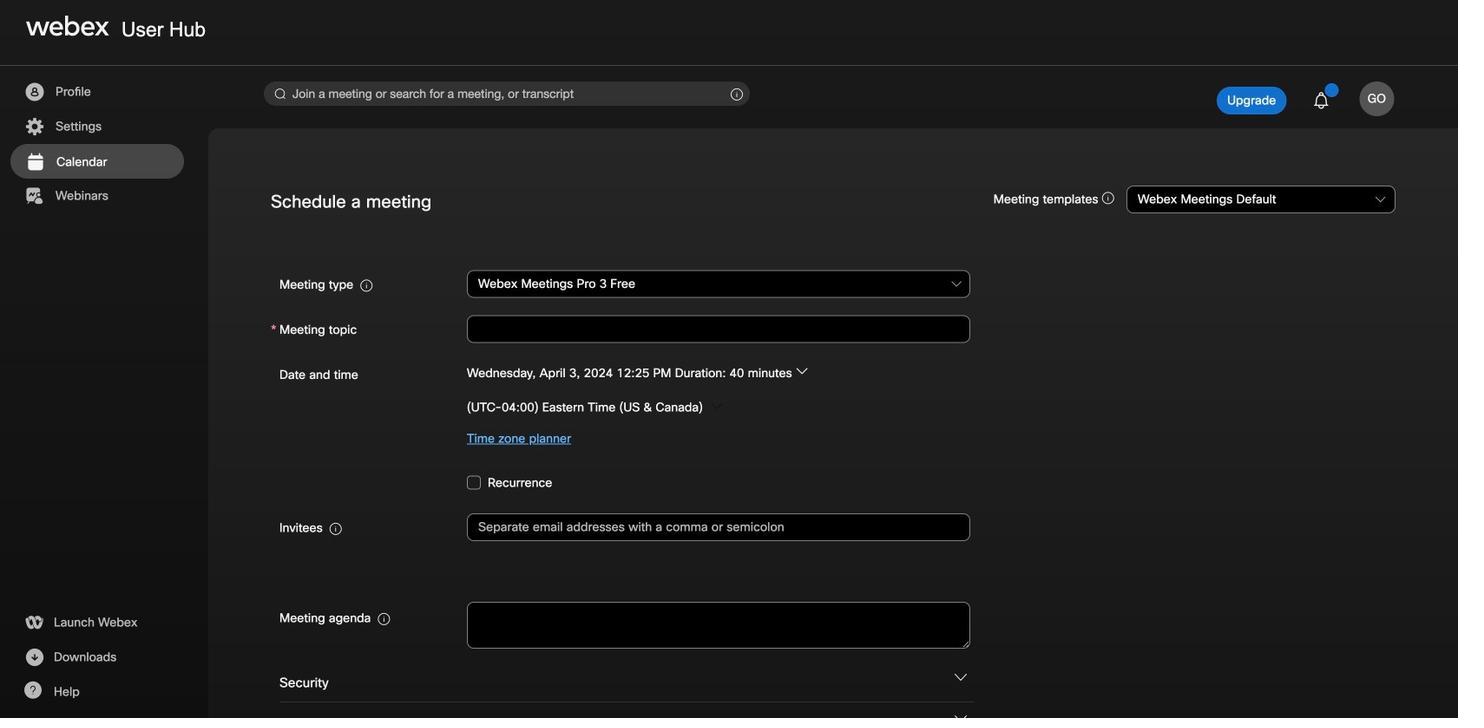 Task type: describe. For each thing, give the bounding box(es) containing it.
0 horizontal spatial arrow image
[[711, 401, 723, 413]]

Join a meeting or search for a meeting, or transcript text field
[[264, 82, 750, 106]]

Invitees text field
[[467, 514, 971, 542]]

2 ng down image from the top
[[955, 714, 967, 719]]

cisco webex image
[[26, 16, 109, 36]]



Task type: locate. For each thing, give the bounding box(es) containing it.
mds people circle_filled image
[[23, 82, 45, 102]]

0 vertical spatial ng down image
[[955, 672, 967, 684]]

None field
[[467, 269, 971, 300]]

group
[[271, 359, 1396, 455]]

mds webinar_filled image
[[23, 186, 45, 207]]

mds content download_filled image
[[23, 648, 45, 669]]

ng down image
[[955, 672, 967, 684], [955, 714, 967, 719]]

1 vertical spatial arrow image
[[711, 401, 723, 413]]

1 horizontal spatial arrow image
[[796, 366, 808, 378]]

mds settings_filled image
[[23, 116, 45, 137]]

ng help active image
[[23, 682, 42, 700]]

0 vertical spatial arrow image
[[796, 366, 808, 378]]

1 ng down image from the top
[[955, 672, 967, 684]]

None text field
[[467, 603, 971, 650]]

mds webex helix filled image
[[23, 613, 45, 634]]

1 vertical spatial ng down image
[[955, 714, 967, 719]]

mds meetings_filled image
[[24, 152, 46, 173]]

None text field
[[467, 316, 971, 343]]

arrow image
[[796, 366, 808, 378], [711, 401, 723, 413]]



